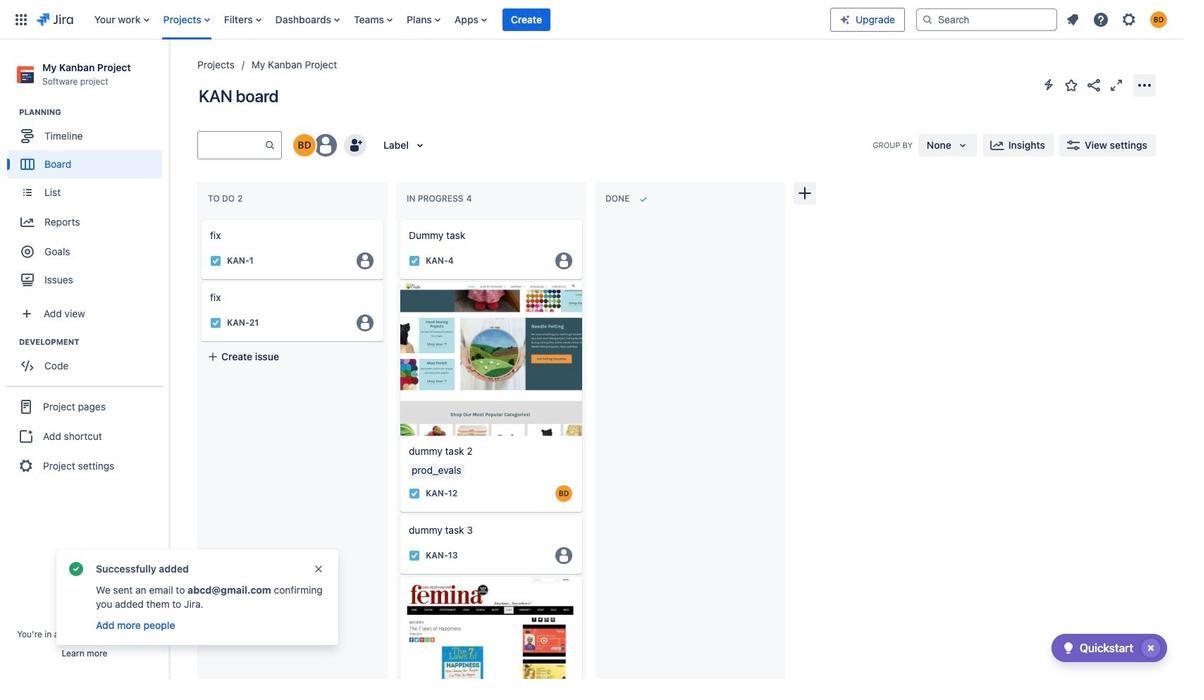 Task type: locate. For each thing, give the bounding box(es) containing it.
1 heading from the top
[[19, 107, 169, 118]]

primary element
[[8, 0, 831, 39]]

Search this board text field
[[198, 133, 264, 158]]

success image
[[68, 561, 85, 578]]

sidebar element
[[0, 39, 169, 679]]

group for development image on the left
[[7, 337, 169, 385]]

Search field
[[917, 8, 1058, 31]]

heading
[[19, 107, 169, 118], [19, 337, 169, 348]]

1 horizontal spatial list
[[1061, 7, 1176, 32]]

task image
[[210, 317, 221, 329], [409, 488, 420, 499]]

development image
[[2, 334, 19, 351]]

sidebar navigation image
[[154, 56, 185, 85]]

0 vertical spatial group
[[7, 107, 169, 298]]

list item
[[503, 0, 551, 39]]

task image
[[210, 255, 221, 267], [409, 255, 420, 267], [409, 550, 420, 561]]

create issue image
[[192, 210, 209, 227]]

search image
[[923, 14, 934, 25]]

add people image
[[347, 137, 364, 154]]

your profile and settings image
[[1151, 11, 1168, 28]]

1 vertical spatial heading
[[19, 337, 169, 348]]

group
[[7, 107, 169, 298], [7, 337, 169, 385], [6, 386, 164, 486]]

1 vertical spatial group
[[7, 337, 169, 385]]

2 heading from the top
[[19, 337, 169, 348]]

jira image
[[37, 11, 73, 28], [37, 11, 73, 28]]

None search field
[[917, 8, 1058, 31]]

list
[[87, 0, 831, 39], [1061, 7, 1176, 32]]

0 vertical spatial heading
[[19, 107, 169, 118]]

more actions image
[[1137, 77, 1154, 93]]

dismiss image
[[313, 564, 324, 575]]

1 vertical spatial task image
[[409, 488, 420, 499]]

0 horizontal spatial task image
[[210, 317, 221, 329]]

banner
[[0, 0, 1185, 39]]



Task type: describe. For each thing, give the bounding box(es) containing it.
task image for create issue image
[[210, 255, 221, 267]]

create issue image
[[391, 210, 408, 227]]

create column image
[[797, 185, 814, 202]]

star kan board image
[[1064, 77, 1081, 93]]

help image
[[1093, 11, 1110, 28]]

0 horizontal spatial list
[[87, 0, 831, 39]]

settings image
[[1121, 11, 1138, 28]]

notifications image
[[1065, 11, 1082, 28]]

view settings image
[[1066, 137, 1083, 154]]

dismiss quickstart image
[[1140, 637, 1163, 659]]

enter full screen image
[[1109, 77, 1126, 93]]

2 vertical spatial group
[[6, 386, 164, 486]]

heading for planning icon's group
[[19, 107, 169, 118]]

to do element
[[208, 193, 246, 204]]

task image for create issue icon
[[409, 255, 420, 267]]

0 vertical spatial task image
[[210, 317, 221, 329]]

goal image
[[21, 246, 34, 258]]

automations menu button icon image
[[1041, 76, 1058, 93]]

in progress element
[[407, 193, 475, 204]]

1 horizontal spatial task image
[[409, 488, 420, 499]]

group for planning icon
[[7, 107, 169, 298]]

planning image
[[2, 104, 19, 121]]

heading for group corresponding to development image on the left
[[19, 337, 169, 348]]

appswitcher icon image
[[13, 11, 30, 28]]



Task type: vqa. For each thing, say whether or not it's contained in the screenshot.
Dismiss Quickstart 'image'
yes



